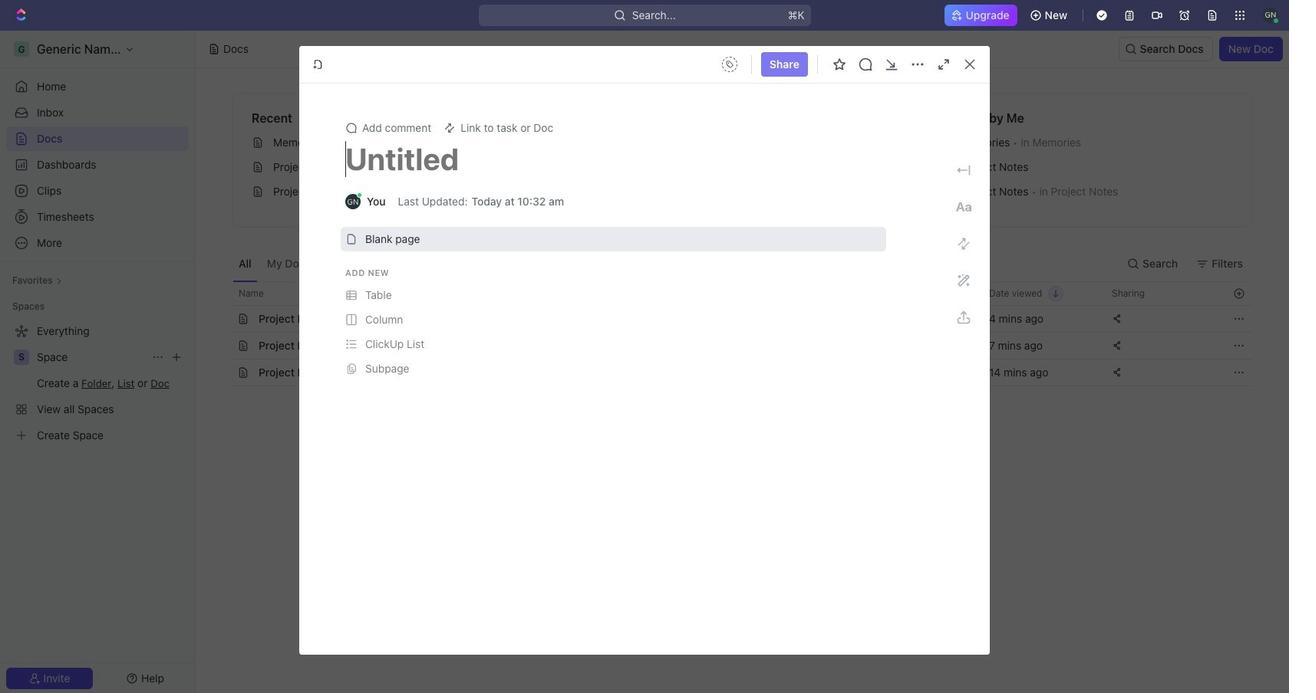 Task type: vqa. For each thing, say whether or not it's contained in the screenshot.
right Priority
no



Task type: describe. For each thing, give the bounding box(es) containing it.
4 row from the top
[[216, 359, 1253, 387]]

sidebar navigation
[[0, 31, 196, 694]]

space, , element
[[14, 350, 29, 365]]

3 row from the top
[[216, 332, 1253, 360]]

title text field
[[345, 140, 882, 177]]



Task type: locate. For each thing, give the bounding box(es) containing it.
dropdown menu image
[[717, 52, 742, 77]]

cell
[[216, 306, 233, 332], [857, 306, 980, 332], [216, 333, 233, 359], [216, 360, 233, 386]]

0 horizontal spatial column header
[[216, 282, 233, 306]]

row
[[216, 282, 1253, 306], [216, 305, 1253, 333], [216, 332, 1253, 360], [216, 359, 1253, 387]]

1 horizontal spatial column header
[[857, 282, 980, 306]]

2 row from the top
[[216, 305, 1253, 333]]

column header
[[216, 282, 233, 306], [857, 282, 980, 306]]

table
[[216, 282, 1253, 387]]

tab list
[[233, 246, 613, 282]]

1 column header from the left
[[216, 282, 233, 306]]

1 row from the top
[[216, 282, 1253, 306]]

2 column header from the left
[[857, 282, 980, 306]]



